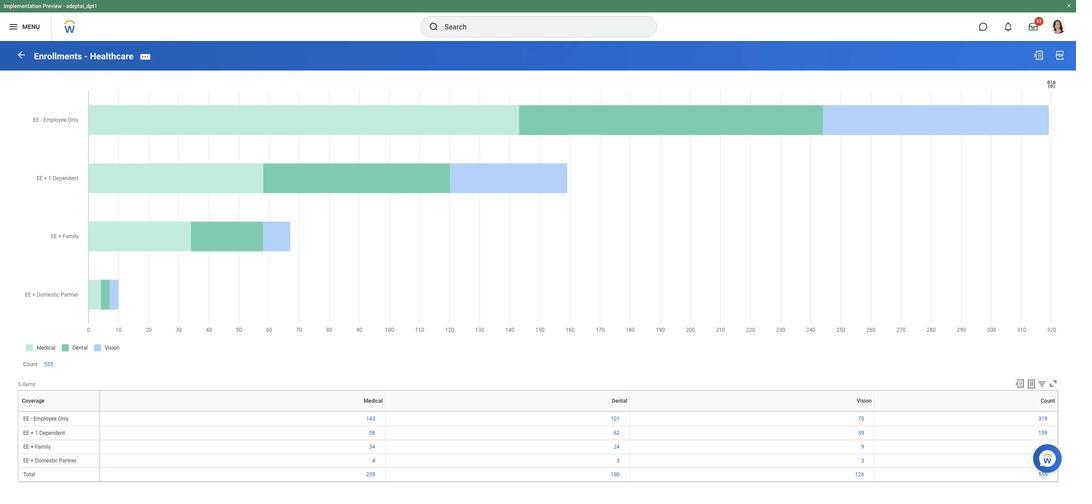 Task type: describe. For each thing, give the bounding box(es) containing it.
1 horizontal spatial count
[[966, 412, 967, 412]]

4 button
[[372, 457, 377, 465]]

58 button
[[369, 430, 377, 437]]

implementation
[[4, 3, 41, 9]]

employee
[[33, 416, 57, 422]]

ee + family
[[23, 444, 51, 450]]

coverage button
[[58, 412, 60, 412]]

search image
[[429, 21, 439, 32]]

62
[[614, 430, 620, 436]]

dental inside row element
[[612, 398, 627, 404]]

0 vertical spatial count
[[23, 362, 37, 368]]

33 button
[[1024, 17, 1044, 37]]

101
[[611, 416, 620, 422]]

row element containing coverage
[[19, 391, 102, 412]]

5
[[18, 382, 21, 388]]

190
[[611, 472, 620, 478]]

domestic
[[35, 458, 58, 464]]

row element containing medical
[[100, 391, 1060, 412]]

adeptai_dpt1
[[66, 3, 97, 9]]

medical button
[[242, 412, 244, 412]]

555 for 555 button to the left
[[44, 362, 53, 368]]

0 horizontal spatial vision
[[751, 412, 753, 412]]

items
[[22, 382, 36, 388]]

34 button
[[369, 444, 377, 451]]

configure and view chart data image
[[1046, 79, 1057, 90]]

2 3 button from the left
[[861, 457, 866, 465]]

190 button
[[611, 471, 621, 478]]

view printable version (pdf) image
[[1055, 50, 1066, 61]]

34
[[369, 444, 375, 450]]

67
[[1042, 444, 1048, 450]]

2 3 from the left
[[861, 458, 864, 464]]

medical for medical dental vision count
[[242, 412, 243, 412]]

preview
[[43, 3, 62, 9]]

count column header
[[874, 412, 1058, 413]]

62 button
[[614, 430, 621, 437]]

profile logan mcneil image
[[1051, 20, 1066, 36]]

101 button
[[611, 416, 621, 423]]

58
[[369, 430, 375, 436]]

1 vertical spatial dental
[[507, 412, 508, 412]]

159
[[1039, 430, 1048, 436]]

dental button
[[507, 412, 508, 412]]

previous page image
[[16, 49, 27, 60]]

enrollments - healthcare
[[34, 51, 134, 61]]

39 button
[[858, 430, 866, 437]]

export to excel image
[[1015, 379, 1025, 389]]

143
[[366, 416, 375, 422]]

0 horizontal spatial 555 button
[[44, 361, 54, 368]]

239
[[366, 472, 375, 478]]

1 3 from the left
[[617, 458, 620, 464]]

ee + domestic partner
[[23, 458, 77, 464]]

39
[[858, 430, 864, 436]]

126
[[855, 472, 864, 478]]

implementation preview -   adeptai_dpt1
[[4, 3, 97, 9]]

vision button
[[751, 412, 753, 412]]

9
[[861, 444, 864, 450]]

menu banner
[[0, 0, 1076, 41]]

319
[[1039, 416, 1048, 422]]

export to excel image
[[1034, 50, 1044, 61]]

ee for ee + family
[[23, 444, 29, 450]]

239 button
[[366, 471, 377, 478]]

+ for 1
[[31, 430, 34, 436]]

partner
[[59, 458, 77, 464]]

family
[[35, 444, 51, 450]]

143 button
[[366, 416, 377, 423]]

1
[[35, 430, 38, 436]]

export to worksheets image
[[1026, 379, 1037, 390]]

ee for ee - employee only
[[23, 416, 29, 422]]



Task type: vqa. For each thing, say whether or not it's contained in the screenshot.


Task type: locate. For each thing, give the bounding box(es) containing it.
dependent
[[39, 430, 65, 436]]

3 ee from the top
[[23, 444, 29, 450]]

+ left 1
[[31, 430, 34, 436]]

0 horizontal spatial 3 button
[[617, 457, 621, 465]]

2 horizontal spatial count
[[1041, 398, 1055, 404]]

ee for ee + 1 dependent
[[23, 430, 29, 436]]

0 vertical spatial +
[[31, 430, 34, 436]]

count
[[23, 362, 37, 368], [1041, 398, 1055, 404], [966, 412, 967, 412]]

1 horizontal spatial 3 button
[[861, 457, 866, 465]]

1 vertical spatial medical
[[242, 412, 243, 412]]

row element up 101
[[100, 391, 1060, 412]]

1 horizontal spatial 3
[[861, 458, 864, 464]]

- right preview
[[63, 3, 65, 9]]

10
[[1042, 458, 1048, 464]]

1 vertical spatial coverage
[[58, 412, 60, 412]]

4
[[372, 458, 375, 464]]

3 button down 9 button
[[861, 457, 866, 465]]

1 horizontal spatial dental
[[612, 398, 627, 404]]

-
[[63, 3, 65, 9], [84, 51, 88, 61], [31, 416, 32, 422]]

1 ee from the top
[[23, 416, 29, 422]]

75 button
[[858, 416, 866, 423]]

1 horizontal spatial coverage
[[58, 412, 60, 412]]

+
[[31, 430, 34, 436], [31, 444, 34, 450], [31, 458, 34, 464]]

1 horizontal spatial 555
[[1039, 472, 1048, 478]]

2 horizontal spatial -
[[84, 51, 88, 61]]

3 + from the top
[[31, 458, 34, 464]]

3 button
[[617, 457, 621, 465], [861, 457, 866, 465]]

+ for domestic
[[31, 458, 34, 464]]

2 + from the top
[[31, 444, 34, 450]]

159 button
[[1039, 430, 1049, 437]]

2 vertical spatial +
[[31, 458, 34, 464]]

555 button
[[44, 361, 54, 368], [1039, 471, 1049, 478]]

enrollments
[[34, 51, 82, 61]]

- for enrollments - healthcare
[[84, 51, 88, 61]]

2 vertical spatial count
[[966, 412, 967, 412]]

dental
[[612, 398, 627, 404], [507, 412, 508, 412]]

toolbar
[[1011, 379, 1059, 391]]

1 horizontal spatial vision
[[857, 398, 872, 404]]

0 vertical spatial 555
[[44, 362, 53, 368]]

count inside row element
[[1041, 398, 1055, 404]]

1 row element from the left
[[19, 391, 102, 412]]

enrollments - healthcare main content
[[0, 41, 1076, 488]]

1 vertical spatial +
[[31, 444, 34, 450]]

coverage
[[22, 398, 44, 404], [58, 412, 60, 412]]

Search Workday  search field
[[445, 17, 638, 37]]

3 button down 24 button
[[617, 457, 621, 465]]

+ up total
[[31, 458, 34, 464]]

3 down 24 button
[[617, 458, 620, 464]]

33
[[1037, 19, 1042, 24]]

0 horizontal spatial coverage
[[22, 398, 44, 404]]

0 horizontal spatial count
[[23, 362, 37, 368]]

0 horizontal spatial 555
[[44, 362, 53, 368]]

1 vertical spatial count
[[1041, 398, 1055, 404]]

coverage down items
[[22, 398, 44, 404]]

- left healthcare
[[84, 51, 88, 61]]

1 vertical spatial 555 button
[[1039, 471, 1049, 478]]

0 vertical spatial -
[[63, 3, 65, 9]]

5 items
[[18, 382, 36, 388]]

- for ee - employee only
[[31, 416, 32, 422]]

67 button
[[1042, 444, 1049, 451]]

555 for the right 555 button
[[1039, 472, 1048, 478]]

+ left family
[[31, 444, 34, 450]]

126 button
[[855, 471, 866, 478]]

close environment banner image
[[1067, 3, 1072, 8]]

total
[[23, 472, 35, 478]]

0 horizontal spatial medical
[[242, 412, 243, 412]]

medical dental vision count
[[242, 412, 967, 412]]

+ for family
[[31, 444, 34, 450]]

notifications large image
[[1004, 22, 1013, 31]]

vision
[[857, 398, 872, 404], [751, 412, 753, 412]]

4 ee from the top
[[23, 458, 29, 464]]

ee - employee only
[[23, 416, 68, 422]]

justify image
[[8, 21, 19, 32]]

1 horizontal spatial medical
[[364, 398, 383, 404]]

2 vertical spatial -
[[31, 416, 32, 422]]

1 + from the top
[[31, 430, 34, 436]]

coverage inside row element
[[22, 398, 44, 404]]

medical inside row element
[[364, 398, 383, 404]]

0 vertical spatial 555 button
[[44, 361, 54, 368]]

- inside menu banner
[[63, 3, 65, 9]]

coverage up only
[[58, 412, 60, 412]]

0 horizontal spatial -
[[31, 416, 32, 422]]

1 horizontal spatial 555 button
[[1039, 471, 1049, 478]]

ee left family
[[23, 444, 29, 450]]

1 vertical spatial 555
[[1039, 472, 1048, 478]]

row element
[[19, 391, 102, 412], [100, 391, 1060, 412]]

toolbar inside enrollments - healthcare main content
[[1011, 379, 1059, 391]]

555
[[44, 362, 53, 368], [1039, 472, 1048, 478]]

0 horizontal spatial 3
[[617, 458, 620, 464]]

3 down 9 button
[[861, 458, 864, 464]]

75
[[858, 416, 864, 422]]

medical for medical
[[364, 398, 383, 404]]

24 button
[[614, 444, 621, 451]]

fullscreen image
[[1049, 379, 1059, 389]]

inbox large image
[[1029, 22, 1038, 31]]

menu
[[22, 23, 40, 30]]

1 3 button from the left
[[617, 457, 621, 465]]

2 ee from the top
[[23, 430, 29, 436]]

ee left employee
[[23, 416, 29, 422]]

- left employee
[[31, 416, 32, 422]]

healthcare
[[90, 51, 134, 61]]

ee
[[23, 416, 29, 422], [23, 430, 29, 436], [23, 444, 29, 450], [23, 458, 29, 464]]

1 vertical spatial vision
[[751, 412, 753, 412]]

24
[[614, 444, 620, 450]]

ee up total
[[23, 458, 29, 464]]

0 vertical spatial dental
[[612, 398, 627, 404]]

enrollments - healthcare link
[[34, 51, 134, 61]]

row element up only
[[19, 391, 102, 412]]

319 button
[[1039, 416, 1049, 423]]

ee + 1 dependent
[[23, 430, 65, 436]]

0 vertical spatial coverage
[[22, 398, 44, 404]]

0 vertical spatial medical
[[364, 398, 383, 404]]

ee left 1
[[23, 430, 29, 436]]

2 row element from the left
[[100, 391, 1060, 412]]

9 button
[[861, 444, 866, 451]]

0 vertical spatial vision
[[857, 398, 872, 404]]

only
[[58, 416, 68, 422]]

ee for ee + domestic partner
[[23, 458, 29, 464]]

menu button
[[0, 13, 51, 41]]

10 button
[[1042, 457, 1049, 465]]

medical
[[364, 398, 383, 404], [242, 412, 243, 412]]

select to filter grid data image
[[1038, 379, 1047, 389]]

3
[[617, 458, 620, 464], [861, 458, 864, 464]]

1 horizontal spatial -
[[63, 3, 65, 9]]

0 horizontal spatial dental
[[507, 412, 508, 412]]

1 vertical spatial -
[[84, 51, 88, 61]]



